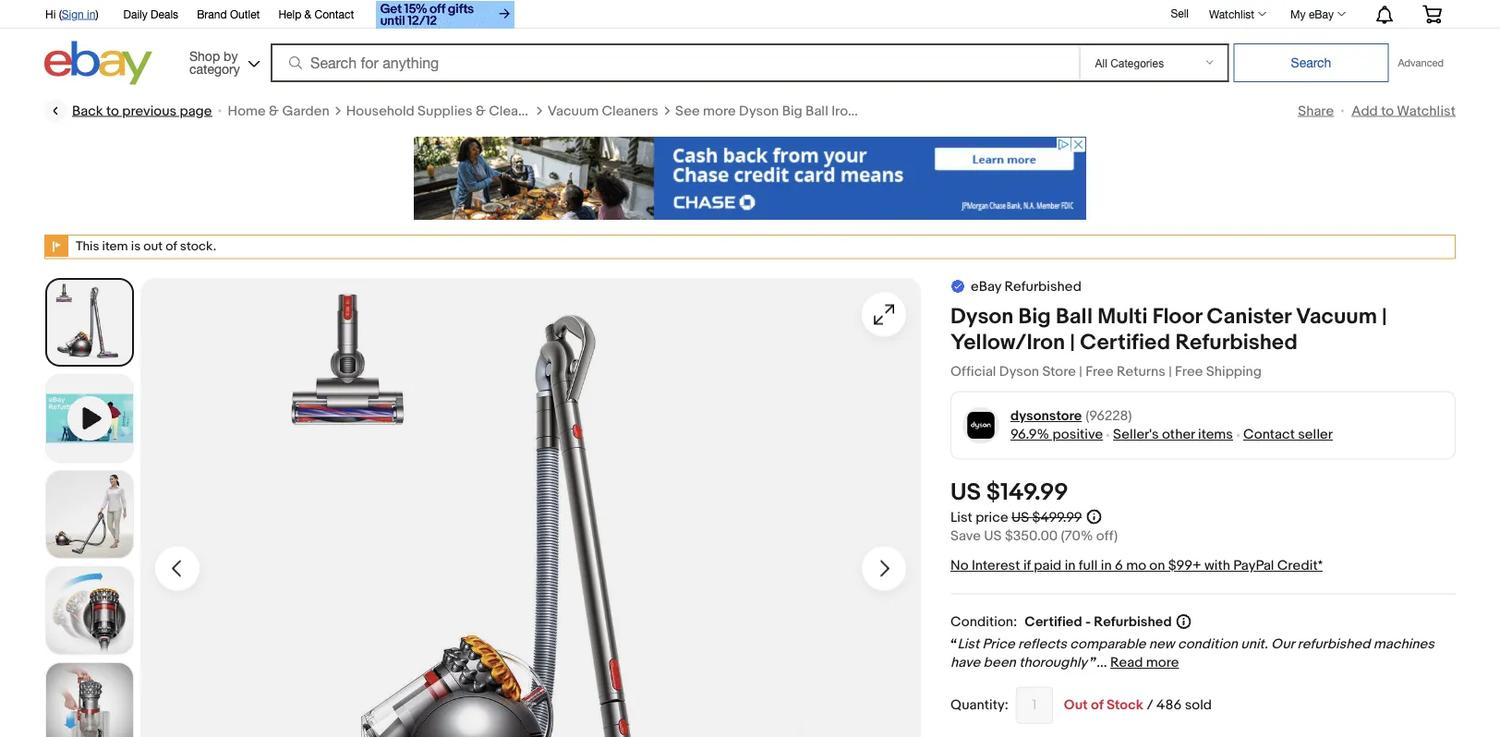 Task type: describe. For each thing, give the bounding box(es) containing it.
seller's other items link
[[1113, 426, 1233, 443]]

watchlist inside account navigation
[[1209, 7, 1255, 20]]

in inside account navigation
[[87, 7, 96, 20]]

list inside " list price reflects comparable new condition unit. our refurbished machines have been thoroughly
[[958, 636, 980, 653]]

warning image
[[45, 236, 68, 257]]

returns
[[1117, 364, 1166, 380]]

sign in link
[[62, 7, 96, 20]]

refurbished
[[1298, 636, 1371, 653]]

2 horizontal spatial us
[[1012, 510, 1029, 526]]

caniste...
[[972, 103, 1031, 119]]

shipping
[[1206, 364, 1262, 380]]

back to previous page link
[[44, 100, 212, 122]]

official
[[951, 364, 996, 380]]

brand outlet
[[197, 7, 260, 20]]

...
[[1097, 655, 1107, 671]]

see more dyson big ball iron yellow multi floor caniste...
[[675, 103, 1031, 119]]

0 vertical spatial dyson
[[739, 103, 779, 119]]

2 horizontal spatial in
[[1101, 558, 1112, 574]]

big inside dyson big ball multi floor canister vacuum | yellow/iron | certified refurbished official dyson store | free returns | free shipping
[[1019, 304, 1051, 330]]

garden
[[282, 103, 329, 119]]

your shopping cart image
[[1422, 5, 1443, 23]]

account navigation
[[35, 0, 1456, 31]]

condition:
[[951, 614, 1017, 631]]

1 free from the left
[[1086, 364, 1114, 380]]

(70%
[[1061, 528, 1093, 545]]

sell link
[[1163, 7, 1197, 20]]

certified inside dyson big ball multi floor canister vacuum | yellow/iron | certified refurbished official dyson store | free returns | free shipping
[[1080, 330, 1171, 356]]

save
[[951, 528, 981, 545]]

advanced
[[1398, 57, 1444, 69]]

picture 4 of 6 image
[[46, 663, 133, 737]]

2 vertical spatial dyson
[[999, 364, 1039, 380]]

dyson big ball multi floor canister vacuum | yellow/iron | certified refurbished official dyson store | free returns | free shipping
[[951, 304, 1387, 380]]

thoroughly
[[1019, 655, 1087, 671]]

(96228)
[[1086, 408, 1132, 425]]

is
[[131, 239, 141, 255]]

category
[[189, 61, 240, 76]]

ebay inside "link"
[[1309, 7, 1334, 20]]

vacuum cleaners link
[[548, 102, 659, 120]]

supplies
[[418, 103, 473, 119]]

1 horizontal spatial refurbished
[[1094, 614, 1172, 631]]

to for back
[[106, 103, 119, 119]]

/
[[1147, 697, 1154, 714]]

1 vertical spatial certified
[[1025, 614, 1082, 631]]

(
[[59, 7, 62, 20]]

household supplies & cleaning vacuum cleaners
[[346, 103, 659, 119]]

& for help
[[305, 7, 312, 20]]

certified - refurbished
[[1025, 614, 1172, 631]]

0 vertical spatial more
[[703, 103, 736, 119]]

picture 1 of 6 image
[[47, 280, 132, 365]]

sign
[[62, 7, 84, 20]]

full
[[1079, 558, 1098, 574]]

new
[[1149, 636, 1175, 653]]

if
[[1024, 558, 1031, 574]]

"
[[1090, 655, 1097, 671]]

items
[[1198, 426, 1233, 443]]

dysonstore
[[1011, 408, 1082, 425]]

out of stock / 486 sold
[[1064, 697, 1212, 714]]

hi
[[45, 7, 56, 20]]

multi inside dyson big ball multi floor canister vacuum | yellow/iron | certified refurbished official dyson store | free returns | free shipping
[[1098, 304, 1148, 330]]

our
[[1271, 636, 1295, 653]]

read more link
[[1110, 655, 1179, 671]]

with
[[1205, 558, 1231, 574]]

us $149.99
[[951, 478, 1069, 507]]

credit*
[[1278, 558, 1323, 574]]

sold
[[1185, 697, 1212, 714]]

back
[[72, 103, 103, 119]]

seller's other items
[[1113, 426, 1233, 443]]

off)
[[1096, 528, 1118, 545]]

machines
[[1374, 636, 1435, 653]]

refurbished inside dyson big ball multi floor canister vacuum | yellow/iron | certified refurbished official dyson store | free returns | free shipping
[[1176, 330, 1298, 356]]

dysonstore link
[[1011, 407, 1082, 426]]

contact seller
[[1244, 426, 1333, 443]]

ball inside dyson big ball multi floor canister vacuum | yellow/iron | certified refurbished official dyson store | free returns | free shipping
[[1056, 304, 1093, 330]]

vacuum inside dyson big ball multi floor canister vacuum | yellow/iron | certified refurbished official dyson store | free returns | free shipping
[[1296, 304, 1377, 330]]

interest
[[972, 558, 1020, 574]]

stock.
[[180, 239, 216, 255]]

1 horizontal spatial us
[[984, 528, 1002, 545]]

positive
[[1053, 426, 1103, 443]]

Quantity: text field
[[1016, 687, 1053, 724]]

96.9%
[[1011, 426, 1050, 443]]

$350.00
[[1005, 528, 1058, 545]]

brand outlet link
[[197, 5, 260, 25]]

dysonstore image
[[962, 407, 1000, 444]]

2 free from the left
[[1175, 364, 1203, 380]]

)
[[96, 7, 98, 20]]

& for home
[[269, 103, 279, 119]]

brand
[[197, 7, 227, 20]]

0 vertical spatial refurbished
[[1005, 278, 1082, 295]]

price
[[983, 636, 1015, 653]]

advanced link
[[1389, 44, 1453, 81]]

shop by category banner
[[35, 0, 1456, 90]]

seller
[[1298, 426, 1333, 443]]

deals
[[151, 7, 178, 20]]

canister
[[1207, 304, 1291, 330]]

household supplies & cleaning link
[[346, 102, 545, 120]]

yellow/iron
[[951, 330, 1065, 356]]

dysonstore (96228)
[[1011, 408, 1132, 425]]

have
[[951, 655, 980, 671]]

share button
[[1298, 103, 1334, 119]]

big inside see more dyson big ball iron yellow multi floor caniste... link
[[782, 103, 803, 119]]

mo
[[1126, 558, 1147, 574]]

paypal
[[1234, 558, 1275, 574]]

$149.99
[[987, 478, 1069, 507]]

advertisement region
[[414, 137, 1087, 220]]

price
[[976, 510, 1009, 526]]

shop by category button
[[181, 41, 264, 81]]



Task type: locate. For each thing, give the bounding box(es) containing it.
floor up returns
[[1153, 304, 1202, 330]]

daily
[[123, 7, 148, 20]]

refurbished up shipping
[[1176, 330, 1298, 356]]

list price us $499.99
[[951, 510, 1082, 526]]

more right see
[[703, 103, 736, 119]]

big
[[782, 103, 803, 119], [1019, 304, 1051, 330]]

0 horizontal spatial to
[[106, 103, 119, 119]]

ebay right 'my'
[[1309, 7, 1334, 20]]

0 horizontal spatial in
[[87, 7, 96, 20]]

list
[[951, 510, 973, 526], [958, 636, 980, 653]]

daily deals link
[[123, 5, 178, 25]]

this item is out of stock.
[[76, 239, 216, 255]]

multi right yellow
[[903, 103, 934, 119]]

1 vertical spatial list
[[958, 636, 980, 653]]

to right add
[[1381, 103, 1394, 119]]

2 vertical spatial refurbished
[[1094, 614, 1172, 631]]

out
[[143, 239, 163, 255]]

1 vertical spatial more
[[1146, 655, 1179, 671]]

1 horizontal spatial free
[[1175, 364, 1203, 380]]

none submit inside "shop by category" banner
[[1234, 43, 1389, 82]]

0 vertical spatial ball
[[806, 103, 829, 119]]

dyson
[[739, 103, 779, 119], [951, 304, 1014, 330], [999, 364, 1039, 380]]

ebay
[[1309, 7, 1334, 20], [971, 278, 1002, 295]]

2 horizontal spatial refurbished
[[1176, 330, 1298, 356]]

contact inside account navigation
[[315, 7, 354, 20]]

help & contact
[[278, 7, 354, 20]]

& inside account navigation
[[305, 7, 312, 20]]

0 horizontal spatial &
[[269, 103, 279, 119]]

household
[[346, 103, 415, 119]]

of
[[166, 239, 177, 255], [1091, 697, 1104, 714]]

certified up returns
[[1080, 330, 1171, 356]]

0 vertical spatial ebay
[[1309, 7, 1334, 20]]

this
[[76, 239, 99, 255]]

no interest if paid in full in 6 mo on $99+ with paypal credit* link
[[951, 558, 1323, 574]]

back to previous page
[[72, 103, 212, 119]]

certified
[[1080, 330, 1171, 356], [1025, 614, 1082, 631]]

ebay refurbished
[[971, 278, 1082, 295]]

0 vertical spatial floor
[[937, 103, 969, 119]]

my
[[1291, 7, 1306, 20]]

stock
[[1107, 697, 1144, 714]]

0 vertical spatial multi
[[903, 103, 934, 119]]

1 vertical spatial watchlist
[[1397, 103, 1456, 119]]

0 horizontal spatial contact
[[315, 7, 354, 20]]

my ebay
[[1291, 7, 1334, 20]]

see
[[675, 103, 700, 119]]

1 vertical spatial dyson
[[951, 304, 1014, 330]]

1 horizontal spatial ebay
[[1309, 7, 1334, 20]]

no
[[951, 558, 969, 574]]

more down 'new' at the bottom of page
[[1146, 655, 1179, 671]]

big left iron
[[782, 103, 803, 119]]

watchlist right sell
[[1209, 7, 1255, 20]]

0 horizontal spatial of
[[166, 239, 177, 255]]

iron
[[832, 103, 856, 119]]

dyson down text__icon
[[951, 304, 1014, 330]]

1 horizontal spatial more
[[1146, 655, 1179, 671]]

add
[[1352, 103, 1378, 119]]

None submit
[[1234, 43, 1389, 82]]

cleaners
[[602, 103, 659, 119]]

ball
[[806, 103, 829, 119], [1056, 304, 1093, 330]]

96.9% positive link
[[1011, 426, 1103, 443]]

home
[[228, 103, 266, 119]]

2 to from the left
[[1381, 103, 1394, 119]]

floor
[[937, 103, 969, 119], [1153, 304, 1202, 330]]

reflects
[[1018, 636, 1067, 653]]

0 horizontal spatial refurbished
[[1005, 278, 1082, 295]]

shop
[[189, 48, 220, 63]]

to for add
[[1381, 103, 1394, 119]]

0 vertical spatial of
[[166, 239, 177, 255]]

condition
[[1178, 636, 1238, 653]]

&
[[305, 7, 312, 20], [269, 103, 279, 119], [476, 103, 486, 119]]

floor left the caniste...
[[937, 103, 969, 119]]

0 horizontal spatial big
[[782, 103, 803, 119]]

save us $350.00 (70% off)
[[951, 528, 1118, 545]]

dyson down yellow/iron
[[999, 364, 1039, 380]]

96.9% positive
[[1011, 426, 1103, 443]]

2 horizontal spatial &
[[476, 103, 486, 119]]

0 vertical spatial certified
[[1080, 330, 1171, 356]]

home & garden link
[[228, 102, 329, 120]]

1 horizontal spatial vacuum
[[1296, 304, 1377, 330]]

by
[[224, 48, 238, 63]]

0 vertical spatial big
[[782, 103, 803, 119]]

item
[[102, 239, 128, 255]]

1 vertical spatial vacuum
[[1296, 304, 1377, 330]]

0 horizontal spatial vacuum
[[548, 103, 599, 119]]

been
[[984, 655, 1016, 671]]

6
[[1115, 558, 1123, 574]]

1 horizontal spatial watchlist
[[1397, 103, 1456, 119]]

-
[[1086, 614, 1091, 631]]

us up $350.00
[[1012, 510, 1029, 526]]

to right the back at the left top of page
[[106, 103, 119, 119]]

multi up returns
[[1098, 304, 1148, 330]]

dyson down "shop by category" banner
[[739, 103, 779, 119]]

1 horizontal spatial to
[[1381, 103, 1394, 119]]

video 1 of 1 image
[[46, 375, 133, 462]]

daily deals
[[123, 7, 178, 20]]

sell
[[1171, 7, 1189, 20]]

certified up reflects
[[1025, 614, 1082, 631]]

refurbished up 'comparable'
[[1094, 614, 1172, 631]]

1 horizontal spatial multi
[[1098, 304, 1148, 330]]

home & garden
[[228, 103, 329, 119]]

0 vertical spatial watchlist
[[1209, 7, 1255, 20]]

1 vertical spatial contact
[[1244, 426, 1295, 443]]

" list price reflects comparable new condition unit. our refurbished machines have been thoroughly
[[951, 636, 1435, 671]]

free left shipping
[[1175, 364, 1203, 380]]

watchlist down advanced on the top right
[[1397, 103, 1456, 119]]

1 horizontal spatial of
[[1091, 697, 1104, 714]]

list up have
[[958, 636, 980, 653]]

0 horizontal spatial more
[[703, 103, 736, 119]]

"
[[951, 636, 958, 653]]

out
[[1064, 697, 1088, 714]]

0 horizontal spatial floor
[[937, 103, 969, 119]]

0 vertical spatial list
[[951, 510, 973, 526]]

1 vertical spatial us
[[1012, 510, 1029, 526]]

other
[[1162, 426, 1195, 443]]

0 horizontal spatial multi
[[903, 103, 934, 119]]

$99+
[[1169, 558, 1202, 574]]

add to watchlist link
[[1352, 103, 1456, 119]]

watchlist
[[1209, 7, 1255, 20], [1397, 103, 1456, 119]]

486
[[1157, 697, 1182, 714]]

free right store
[[1086, 364, 1114, 380]]

$499.99
[[1033, 510, 1082, 526]]

vacuum right cleaning
[[548, 103, 599, 119]]

free
[[1086, 364, 1114, 380], [1175, 364, 1203, 380]]

more information - about this item condition image
[[1177, 614, 1192, 629]]

1 to from the left
[[106, 103, 119, 119]]

contact left "seller"
[[1244, 426, 1295, 443]]

1 horizontal spatial big
[[1019, 304, 1051, 330]]

1 vertical spatial ball
[[1056, 304, 1093, 330]]

vacuum right canister at right top
[[1296, 304, 1377, 330]]

1 vertical spatial of
[[1091, 697, 1104, 714]]

help
[[278, 7, 301, 20]]

picture 2 of 6 image
[[46, 471, 133, 558]]

us down price at the bottom right of the page
[[984, 528, 1002, 545]]

floor inside dyson big ball multi floor canister vacuum | yellow/iron | certified refurbished official dyson store | free returns | free shipping
[[1153, 304, 1202, 330]]

ball down ebay refurbished
[[1056, 304, 1093, 330]]

0 vertical spatial us
[[951, 478, 981, 507]]

cleaning
[[489, 103, 545, 119]]

comparable
[[1070, 636, 1146, 653]]

0 horizontal spatial ebay
[[971, 278, 1002, 295]]

us up price at the bottom right of the page
[[951, 478, 981, 507]]

no interest if paid in full in 6 mo on $99+ with paypal credit*
[[951, 558, 1323, 574]]

& right home
[[269, 103, 279, 119]]

0 horizontal spatial us
[[951, 478, 981, 507]]

Search for anything text field
[[273, 45, 1076, 80]]

refurbished up yellow/iron
[[1005, 278, 1082, 295]]

shop by category
[[189, 48, 240, 76]]

unit.
[[1241, 636, 1268, 653]]

1 horizontal spatial in
[[1065, 558, 1076, 574]]

quantity:
[[951, 697, 1009, 714]]

2 vertical spatial us
[[984, 528, 1002, 545]]

1 horizontal spatial ball
[[1056, 304, 1093, 330]]

1 horizontal spatial contact
[[1244, 426, 1295, 443]]

0 vertical spatial vacuum
[[548, 103, 599, 119]]

us
[[951, 478, 981, 507], [1012, 510, 1029, 526], [984, 528, 1002, 545]]

watchlist link
[[1199, 3, 1275, 25]]

big down ebay refurbished
[[1019, 304, 1051, 330]]

seller's
[[1113, 426, 1159, 443]]

contact right help in the top left of the page
[[315, 7, 354, 20]]

outlet
[[230, 7, 260, 20]]

1 vertical spatial ebay
[[971, 278, 1002, 295]]

list up the save
[[951, 510, 973, 526]]

& right help in the top left of the page
[[305, 7, 312, 20]]

in left 6
[[1101, 558, 1112, 574]]

1 vertical spatial multi
[[1098, 304, 1148, 330]]

read
[[1110, 655, 1143, 671]]

0 horizontal spatial free
[[1086, 364, 1114, 380]]

in right sign
[[87, 7, 96, 20]]

1 vertical spatial big
[[1019, 304, 1051, 330]]

picture 3 of 6 image
[[46, 567, 133, 654]]

dyson big ball multi floor canister vacuum | yellow/iron | certified refurbished - picture 1 of 6 image
[[140, 278, 921, 737]]

1 vertical spatial floor
[[1153, 304, 1202, 330]]

more
[[703, 103, 736, 119], [1146, 655, 1179, 671]]

ebay right text__icon
[[971, 278, 1002, 295]]

in left full at the right
[[1065, 558, 1076, 574]]

1 vertical spatial refurbished
[[1176, 330, 1298, 356]]

0 horizontal spatial ball
[[806, 103, 829, 119]]

1 horizontal spatial floor
[[1153, 304, 1202, 330]]

1 horizontal spatial &
[[305, 7, 312, 20]]

ball left iron
[[806, 103, 829, 119]]

text__icon image
[[951, 278, 965, 293]]

get an extra 15% off image
[[376, 1, 515, 29]]

contact seller link
[[1244, 426, 1333, 443]]

add to watchlist
[[1352, 103, 1456, 119]]

" ... read more
[[1090, 655, 1179, 671]]

& right the supplies
[[476, 103, 486, 119]]

0 vertical spatial contact
[[315, 7, 354, 20]]

store
[[1043, 364, 1076, 380]]

0 horizontal spatial watchlist
[[1209, 7, 1255, 20]]



Task type: vqa. For each thing, say whether or not it's contained in the screenshot.
the "Free" to the right
yes



